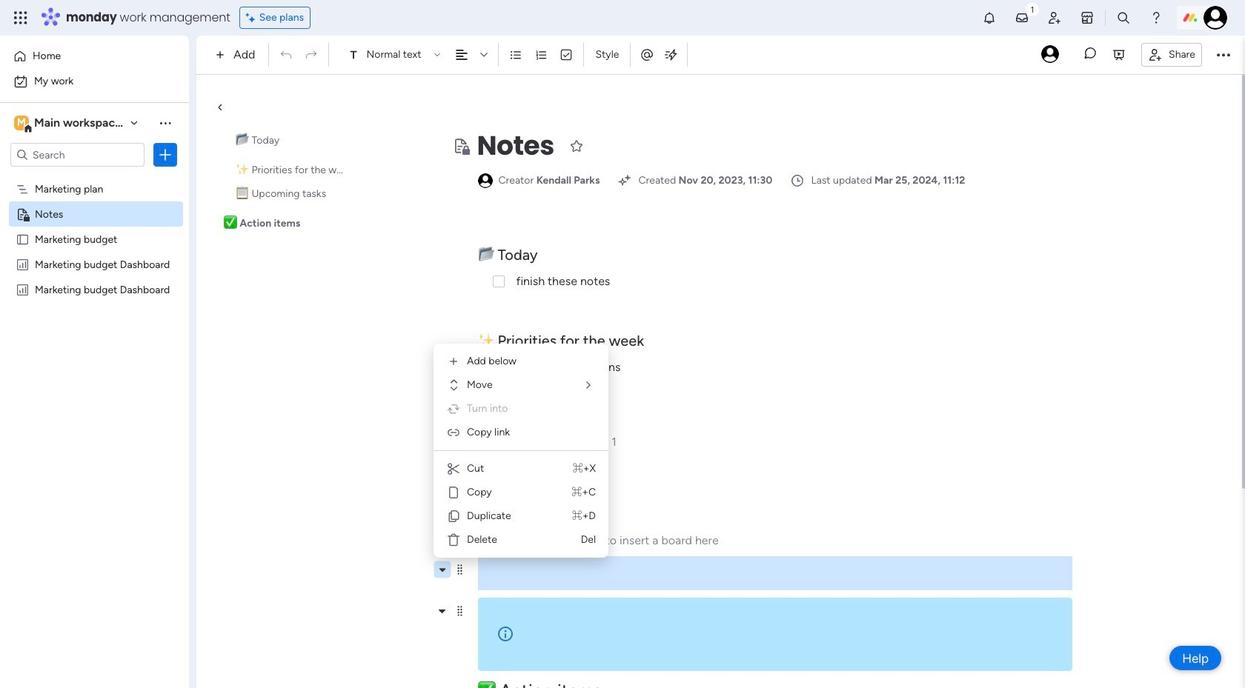 Task type: locate. For each thing, give the bounding box(es) containing it.
invite members image
[[1048, 10, 1063, 25]]

workspace options image
[[158, 115, 173, 130]]

option
[[9, 44, 180, 68], [9, 70, 180, 93], [0, 175, 189, 178]]

1 image
[[1026, 1, 1040, 17]]

workspace image
[[14, 115, 29, 131]]

copy image
[[446, 486, 461, 501]]

8 menu item from the top
[[440, 529, 603, 552]]

menu item down duplicate icon
[[440, 529, 603, 552]]

menu item up "copy link" icon
[[440, 397, 603, 421]]

menu item down menu icon
[[440, 350, 603, 374]]

move image
[[446, 378, 461, 393], [581, 378, 596, 393]]

menu item down copy image
[[440, 505, 603, 529]]

1 horizontal spatial move image
[[581, 378, 596, 393]]

1 menu item from the top
[[440, 350, 603, 374]]

menu image
[[455, 564, 466, 576], [455, 606, 466, 618]]

7 menu item from the top
[[440, 505, 603, 529]]

0 vertical spatial menu image
[[455, 564, 466, 576]]

public dashboard image
[[16, 283, 30, 297]]

help image
[[1149, 10, 1164, 25]]

turn into image
[[446, 402, 461, 417]]

add items menu menu
[[440, 350, 603, 552]]

0 horizontal spatial move image
[[446, 378, 461, 393]]

see plans image
[[246, 10, 259, 26]]

menu item up duplicate icon
[[440, 481, 603, 505]]

delete image
[[446, 533, 461, 548]]

mention image
[[640, 47, 655, 62]]

menu item down "turn into" image
[[440, 421, 603, 445]]

list box
[[0, 173, 189, 502]]

add to favorites image
[[569, 138, 584, 153]]

0 vertical spatial option
[[9, 44, 180, 68]]

1 vertical spatial menu image
[[455, 606, 466, 618]]

cut image
[[446, 462, 461, 477]]

copy link image
[[446, 426, 461, 440]]

checklist image
[[560, 48, 574, 62]]

public dashboard image
[[16, 257, 30, 271]]

None field
[[473, 127, 558, 165]]

menu item up copy image
[[440, 458, 603, 481]]

menu item
[[440, 350, 603, 374], [440, 374, 603, 397], [440, 397, 603, 421], [440, 421, 603, 445], [440, 458, 603, 481], [440, 481, 603, 505], [440, 505, 603, 529], [440, 529, 603, 552]]

menu item up "turn into" image
[[440, 374, 603, 397]]

monday marketplace image
[[1080, 10, 1095, 25]]



Task type: describe. For each thing, give the bounding box(es) containing it.
select product image
[[13, 10, 28, 25]]

duplicate image
[[446, 509, 461, 524]]

dynamic values image
[[664, 47, 679, 62]]

numbered list image
[[535, 48, 548, 62]]

update feed image
[[1015, 10, 1030, 25]]

v2 ellipsis image
[[1218, 45, 1231, 65]]

2 menu image from the top
[[455, 606, 466, 618]]

private board image
[[452, 137, 470, 155]]

1 menu image from the top
[[455, 564, 466, 576]]

2 move image from the left
[[581, 378, 596, 393]]

1 vertical spatial option
[[9, 70, 180, 93]]

menu image
[[455, 335, 466, 347]]

Search in workspace field
[[31, 146, 124, 164]]

4 menu item from the top
[[440, 421, 603, 445]]

kendall parks image
[[1204, 6, 1228, 30]]

workspace selection element
[[14, 114, 220, 133]]

search everything image
[[1117, 10, 1132, 25]]

bulleted list image
[[510, 48, 523, 62]]

add below image
[[446, 354, 461, 369]]

notifications image
[[982, 10, 997, 25]]

board activity image
[[1042, 45, 1060, 63]]

private board image
[[16, 207, 30, 221]]

2 vertical spatial option
[[0, 175, 189, 178]]

2 menu item from the top
[[440, 374, 603, 397]]

1 move image from the left
[[446, 378, 461, 393]]

6 menu item from the top
[[440, 481, 603, 505]]

5 menu item from the top
[[440, 458, 603, 481]]

public board image
[[16, 232, 30, 246]]

options image
[[158, 148, 173, 162]]

3 menu item from the top
[[440, 397, 603, 421]]



Task type: vqa. For each thing, say whether or not it's contained in the screenshot.
Help center element
no



